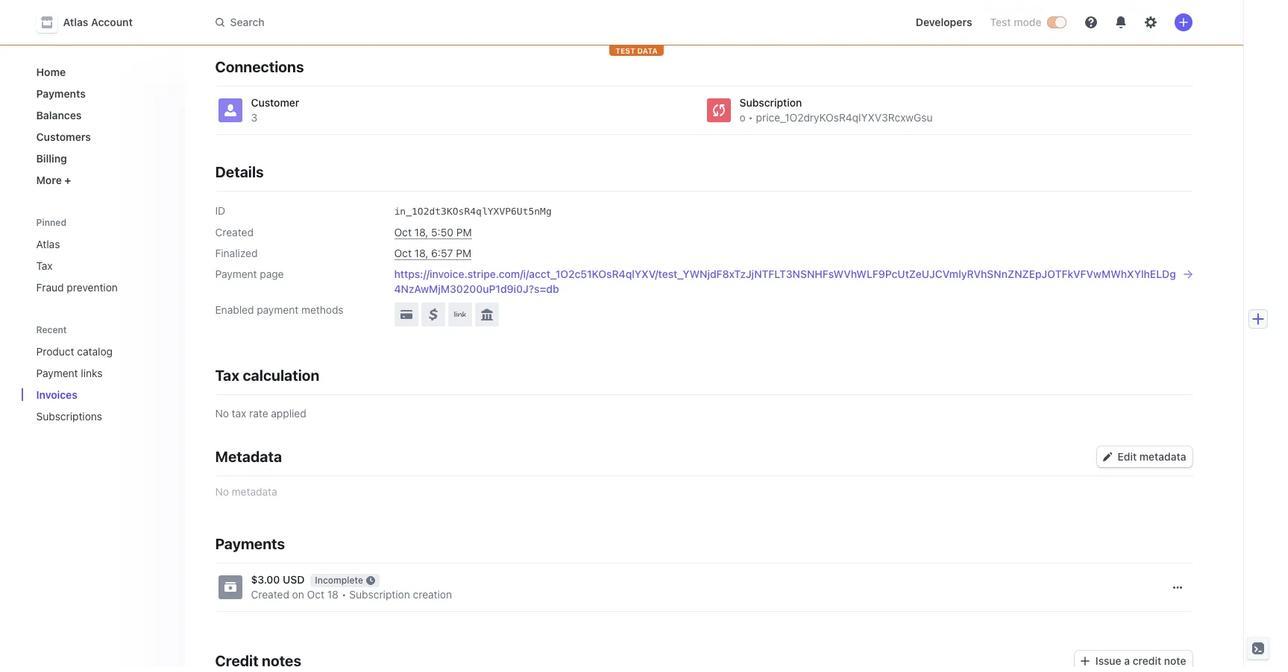 Task type: vqa. For each thing, say whether or not it's contained in the screenshot.
the "31,"
no



Task type: describe. For each thing, give the bounding box(es) containing it.
2 vertical spatial oct
[[307, 589, 325, 602]]

catalog
[[77, 345, 113, 358]]

amount due
[[983, 4, 1043, 17]]

pm for oct 18, 6:57 pm
[[456, 247, 471, 260]]

applied
[[271, 408, 306, 420]]

0 horizontal spatial •
[[342, 589, 346, 602]]

pm for oct 18, 5:50 pm
[[456, 226, 472, 239]]

metadata for no metadata
[[232, 486, 277, 499]]

balances
[[36, 109, 82, 122]]

payments link
[[30, 81, 173, 106]]

test mode
[[990, 16, 1042, 28]]

pinned navigation links element
[[30, 210, 176, 300]]

customer
[[251, 97, 299, 109]]

tax for tax calculation
[[215, 367, 239, 384]]

created on oct 18 • subscription creation
[[251, 589, 452, 602]]

calculation
[[243, 367, 320, 384]]

invoices
[[36, 389, 77, 401]]

atlas link
[[30, 232, 173, 257]]

search
[[230, 16, 265, 28]]

oct 18, 6:57 pm button
[[394, 246, 471, 261]]

edit metadata
[[1118, 451, 1186, 464]]

billing
[[36, 152, 67, 165]]

customers
[[36, 131, 91, 143]]

atlas for atlas account
[[63, 16, 88, 28]]

5:50
[[431, 226, 454, 239]]

• inside subscription o • price_1o2drykosr4qlyxv3rcxwgsu
[[748, 111, 753, 124]]

balances link
[[30, 103, 173, 128]]

recent element
[[21, 339, 185, 429]]

tax for tax
[[36, 260, 53, 272]]

test
[[990, 16, 1011, 28]]

invoices link
[[30, 383, 153, 407]]

https://invoice.stripe.com/i/acct_1o2c51kosr4qlyxv/test_ywnjdf8xtzjjntflt3nsnhfswvhwlf9pcutzeujcvmlyrvhsnnznzepjotfkvfvwmwhxylheldg 4nzawmjm30200up1d9i0j?s=db link
[[394, 267, 1192, 297]]

in_1o2dt3kosr4qlyxvp6ut5nmg
[[394, 206, 552, 217]]

oct 18, 5:50 pm button
[[394, 226, 472, 240]]

atlas for atlas
[[36, 238, 60, 251]]

recent navigation links element
[[21, 318, 185, 429]]

pinned
[[36, 217, 66, 228]]

18
[[327, 589, 339, 602]]

product catalog
[[36, 345, 113, 358]]

price_1o2drykosr4qlyxv3rcxwgsu
[[756, 111, 933, 124]]

edit metadata button
[[1097, 447, 1192, 468]]

payments inside 'link'
[[36, 87, 86, 100]]

tax link
[[30, 254, 173, 278]]

no tax rate applied
[[215, 408, 306, 420]]

subscription o • price_1o2drykosr4qlyxv3rcxwgsu
[[740, 97, 933, 124]]

no metadata
[[215, 486, 277, 499]]

pinned element
[[30, 232, 173, 300]]

3
[[251, 111, 257, 124]]

6:57
[[431, 247, 453, 260]]

subscriptions link
[[30, 404, 153, 429]]

id
[[215, 205, 225, 217]]

test data
[[615, 46, 658, 55]]

atlas account
[[63, 16, 133, 28]]

data
[[637, 46, 658, 55]]

Search search field
[[206, 9, 627, 36]]

$3.00 usd
[[251, 574, 305, 587]]

payment for payment links
[[36, 367, 78, 380]]

methods
[[301, 304, 344, 317]]

payment
[[257, 304, 299, 317]]

no for no metadata
[[215, 486, 229, 499]]

enabled payment methods
[[215, 304, 344, 317]]

prevention
[[67, 281, 118, 294]]

o
[[740, 111, 746, 124]]

home link
[[30, 60, 173, 84]]

18, for 5:50
[[415, 226, 428, 239]]

https://invoice.stripe.com/i/acct_1o2c51kosr4qlyxv/test_ywnjdf8xtzjjntflt3nsnhfswvhwlf9pcutzeujcvmlyrvhsnnznzepjotfkvfvwmwhxylheldg
[[394, 268, 1176, 281]]

more
[[36, 174, 62, 186]]

developers
[[916, 16, 972, 28]]

more +
[[36, 174, 71, 186]]

due
[[1025, 4, 1043, 17]]

help image
[[1085, 16, 1097, 28]]

mode
[[1014, 16, 1042, 28]]



Task type: locate. For each thing, give the bounding box(es) containing it.
0 vertical spatial created
[[215, 226, 254, 239]]

no for no tax rate applied
[[215, 408, 229, 420]]

home
[[36, 66, 66, 78]]

subscription
[[740, 97, 802, 109], [349, 589, 410, 602]]

1 horizontal spatial payments
[[215, 536, 285, 553]]

atlas down pinned
[[36, 238, 60, 251]]

payment up invoices
[[36, 367, 78, 380]]

0 vertical spatial metadata
[[1140, 451, 1186, 464]]

fraud prevention link
[[30, 275, 173, 300]]

1 vertical spatial oct
[[394, 247, 412, 260]]

Search text field
[[206, 9, 627, 36]]

1 vertical spatial 18,
[[415, 247, 428, 260]]

• right "18"
[[342, 589, 346, 602]]

1 vertical spatial payment
[[36, 367, 78, 380]]

oct for oct 18, 6:57 pm
[[394, 247, 412, 260]]

connections
[[215, 58, 304, 76]]

pm inside oct 18, 6:57 pm button
[[456, 247, 471, 260]]

1 horizontal spatial $3.00
[[1123, 4, 1152, 17]]

svg image
[[1173, 584, 1182, 593]]

on
[[292, 589, 304, 602]]

created down $3.00 usd
[[251, 589, 289, 602]]

no left tax
[[215, 408, 229, 420]]

4nzawmjm30200up1d9i0j?s=db
[[394, 283, 559, 296]]

tax
[[36, 260, 53, 272], [215, 367, 239, 384]]

tax inside the pinned element
[[36, 260, 53, 272]]

1 horizontal spatial payment
[[215, 268, 257, 281]]

developers link
[[910, 10, 978, 34]]

metadata
[[215, 449, 282, 466]]

tax calculation
[[215, 367, 320, 384]]

recent
[[36, 324, 67, 336]]

pm inside oct 18, 5:50 pm button
[[456, 226, 472, 239]]

1 vertical spatial created
[[251, 589, 289, 602]]

no
[[215, 408, 229, 420], [215, 486, 229, 499]]

18, left the 5:50
[[415, 226, 428, 239]]

atlas inside button
[[63, 16, 88, 28]]

0 vertical spatial subscription
[[740, 97, 802, 109]]

created
[[215, 226, 254, 239], [251, 589, 289, 602]]

payment inside payment links link
[[36, 367, 78, 380]]

subscription inside subscription o • price_1o2drykosr4qlyxv3rcxwgsu
[[740, 97, 802, 109]]

details
[[215, 164, 264, 181]]

$3.00 right help image
[[1123, 4, 1152, 17]]

1 vertical spatial $3.00
[[251, 574, 280, 587]]

1 vertical spatial subscription
[[349, 589, 410, 602]]

amount
[[983, 4, 1022, 17]]

2 no from the top
[[215, 486, 229, 499]]

metadata down metadata
[[232, 486, 277, 499]]

2 18, from the top
[[415, 247, 428, 260]]

$3.00 for $3.00
[[1123, 4, 1152, 17]]

notifications image
[[1115, 16, 1127, 28]]

payment page
[[215, 268, 284, 281]]

created for created
[[215, 226, 254, 239]]

•
[[748, 111, 753, 124], [342, 589, 346, 602]]

1 horizontal spatial metadata
[[1140, 451, 1186, 464]]

0 vertical spatial tax
[[36, 260, 53, 272]]

oct 18, 5:50 pm
[[394, 226, 472, 239]]

rate
[[249, 408, 268, 420]]

0 vertical spatial atlas
[[63, 16, 88, 28]]

payment down finalized
[[215, 268, 257, 281]]

1 horizontal spatial •
[[748, 111, 753, 124]]

0 horizontal spatial atlas
[[36, 238, 60, 251]]

0 vertical spatial •
[[748, 111, 753, 124]]

1 vertical spatial pm
[[456, 247, 471, 260]]

subscription up 'o'
[[740, 97, 802, 109]]

fraud prevention
[[36, 281, 118, 294]]

product
[[36, 345, 74, 358]]

atlas left account
[[63, 16, 88, 28]]

metadata
[[1140, 451, 1186, 464], [232, 486, 277, 499]]

18,
[[415, 226, 428, 239], [415, 247, 428, 260]]

atlas inside the pinned element
[[36, 238, 60, 251]]

payments
[[36, 87, 86, 100], [215, 536, 285, 553]]

$3.00 left usd
[[251, 574, 280, 587]]

tax
[[232, 408, 246, 420]]

1 vertical spatial metadata
[[232, 486, 277, 499]]

links
[[81, 367, 103, 380]]

0 vertical spatial oct
[[394, 226, 412, 239]]

1 vertical spatial •
[[342, 589, 346, 602]]

$3.00
[[1123, 4, 1152, 17], [251, 574, 280, 587]]

0 horizontal spatial payment
[[36, 367, 78, 380]]

0 horizontal spatial $3.00
[[251, 574, 280, 587]]

0 vertical spatial payments
[[36, 87, 86, 100]]

subscription down 'incomplete'
[[349, 589, 410, 602]]

created up finalized
[[215, 226, 254, 239]]

0 horizontal spatial metadata
[[232, 486, 277, 499]]

tax up fraud
[[36, 260, 53, 272]]

tax up tax
[[215, 367, 239, 384]]

1 vertical spatial atlas
[[36, 238, 60, 251]]

oct for oct 18, 5:50 pm
[[394, 226, 412, 239]]

0 vertical spatial svg image
[[1103, 453, 1112, 462]]

0 vertical spatial payment
[[215, 268, 257, 281]]

0 horizontal spatial svg image
[[1081, 658, 1090, 666]]

svg image inside edit metadata button
[[1103, 453, 1112, 462]]

0 vertical spatial 18,
[[415, 226, 428, 239]]

1 vertical spatial no
[[215, 486, 229, 499]]

pm
[[456, 226, 472, 239], [456, 247, 471, 260]]

billing link
[[30, 146, 173, 171]]

0 vertical spatial no
[[215, 408, 229, 420]]

metadata right the edit
[[1140, 451, 1186, 464]]

18, for 6:57
[[415, 247, 428, 260]]

0 horizontal spatial payments
[[36, 87, 86, 100]]

payment links link
[[30, 361, 153, 386]]

account
[[91, 16, 133, 28]]

atlas account button
[[36, 12, 148, 33]]

• right 'o'
[[748, 111, 753, 124]]

0 horizontal spatial subscription
[[349, 589, 410, 602]]

0 vertical spatial pm
[[456, 226, 472, 239]]

edit
[[1118, 451, 1137, 464]]

subscriptions
[[36, 410, 102, 423]]

created for created on oct 18 • subscription creation
[[251, 589, 289, 602]]

enabled
[[215, 304, 254, 317]]

1 vertical spatial payments
[[215, 536, 285, 553]]

finalized
[[215, 247, 258, 260]]

https://invoice.stripe.com/i/acct_1o2c51kosr4qlyxv/test_ywnjdf8xtzjjntflt3nsnhfswvhwlf9pcutzeujcvmlyrvhsnnznzepjotfkvfvwmwhxylheldg 4nzawmjm30200up1d9i0j?s=db
[[394, 268, 1176, 296]]

payment for payment page
[[215, 268, 257, 281]]

atlas
[[63, 16, 88, 28], [36, 238, 60, 251]]

oct left "18"
[[307, 589, 325, 602]]

oct 18, 6:57 pm
[[394, 247, 471, 260]]

page
[[260, 268, 284, 281]]

1 no from the top
[[215, 408, 229, 420]]

metadata inside button
[[1140, 451, 1186, 464]]

2 pm from the top
[[456, 247, 471, 260]]

payments up balances
[[36, 87, 86, 100]]

18, left 6:57
[[415, 247, 428, 260]]

payments up $3.00 usd
[[215, 536, 285, 553]]

1 horizontal spatial svg image
[[1103, 453, 1112, 462]]

core navigation links element
[[30, 60, 173, 192]]

0 vertical spatial $3.00
[[1123, 4, 1152, 17]]

1 horizontal spatial atlas
[[63, 16, 88, 28]]

+
[[64, 174, 71, 186]]

oct up oct 18, 6:57 pm
[[394, 226, 412, 239]]

metadata for edit metadata
[[1140, 451, 1186, 464]]

creation
[[413, 589, 452, 602]]

0 horizontal spatial tax
[[36, 260, 53, 272]]

no down metadata
[[215, 486, 229, 499]]

payment
[[215, 268, 257, 281], [36, 367, 78, 380]]

test
[[615, 46, 635, 55]]

1 vertical spatial tax
[[215, 367, 239, 384]]

1 horizontal spatial tax
[[215, 367, 239, 384]]

fraud
[[36, 281, 64, 294]]

pm right the 5:50
[[456, 226, 472, 239]]

pm right 6:57
[[456, 247, 471, 260]]

payment links
[[36, 367, 103, 380]]

product catalog link
[[30, 339, 153, 364]]

1 pm from the top
[[456, 226, 472, 239]]

1 vertical spatial svg image
[[1081, 658, 1090, 666]]

incomplete
[[315, 575, 363, 587]]

oct down oct 18, 5:50 pm button
[[394, 247, 412, 260]]

customers link
[[30, 125, 173, 149]]

customer 3
[[251, 97, 299, 124]]

svg image
[[1103, 453, 1112, 462], [1081, 658, 1090, 666]]

settings image
[[1145, 16, 1157, 28]]

1 horizontal spatial subscription
[[740, 97, 802, 109]]

usd
[[283, 574, 305, 587]]

oct
[[394, 226, 412, 239], [394, 247, 412, 260], [307, 589, 325, 602]]

$3.00 for $3.00 usd
[[251, 574, 280, 587]]

1 18, from the top
[[415, 226, 428, 239]]



